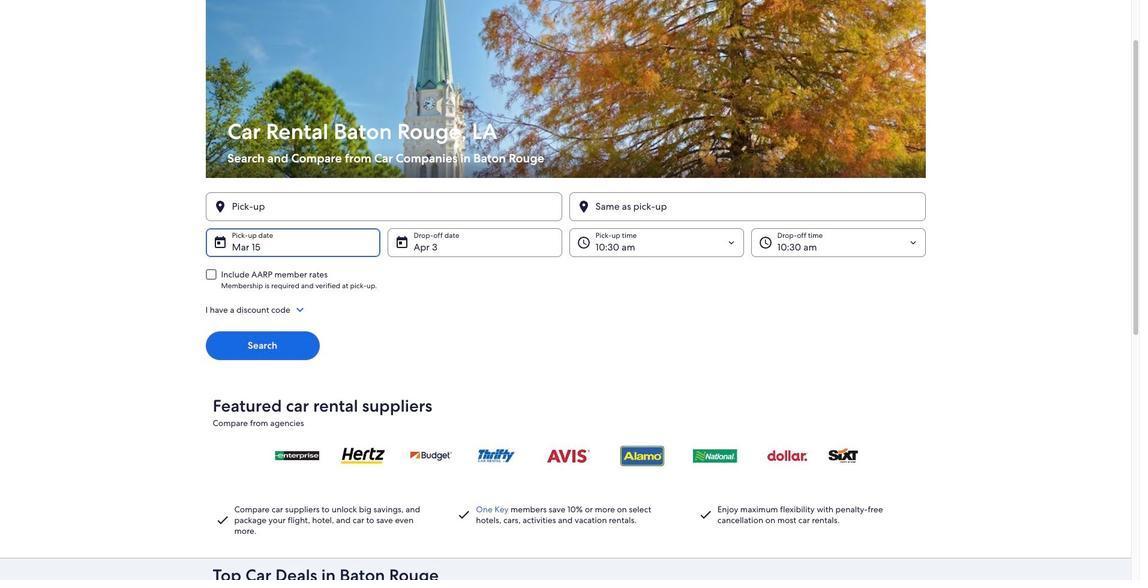 Task type: locate. For each thing, give the bounding box(es) containing it.
car suppliers logo image
[[213, 434, 918, 478]]

breadcrumbs region
[[0, 0, 1131, 559]]



Task type: vqa. For each thing, say whether or not it's contained in the screenshot.
TEXT BOX
no



